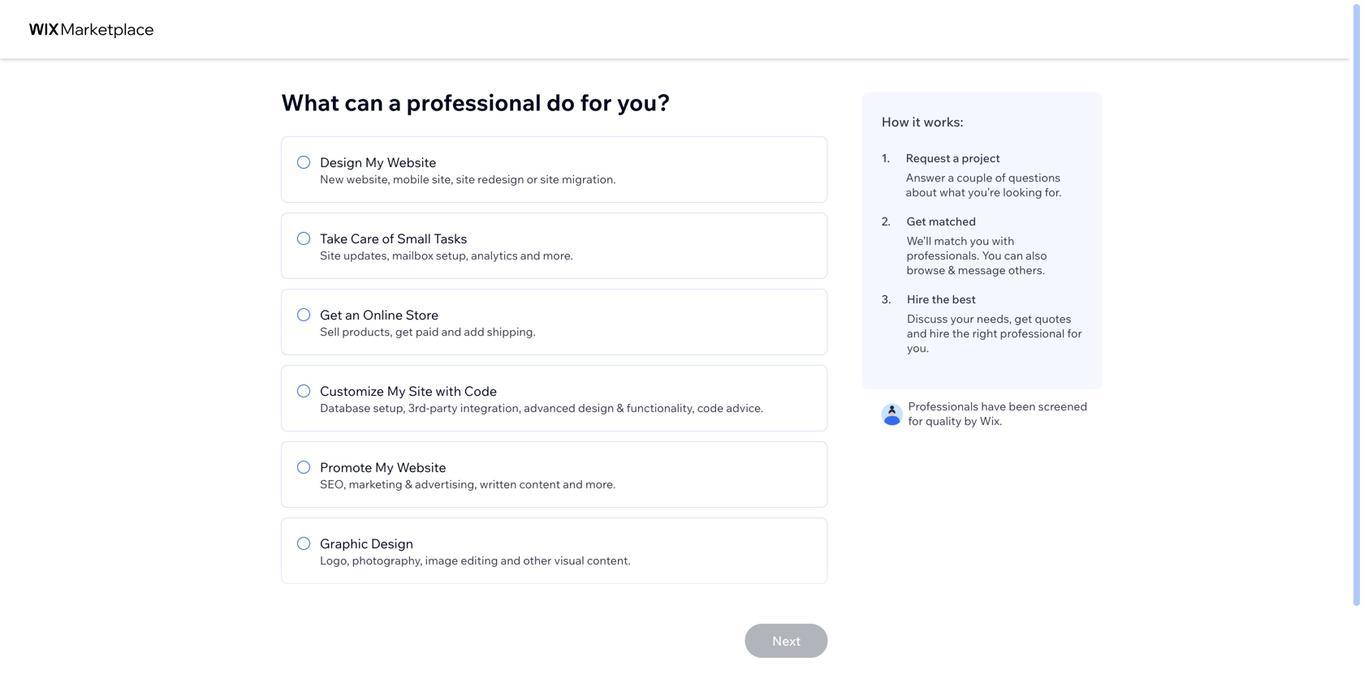 Task type: vqa. For each thing, say whether or not it's contained in the screenshot.
with in Customize My Site with Code Database setup, 3rd-party integration, advanced design & functionality, code advice.
yes



Task type: locate. For each thing, give the bounding box(es) containing it.
analytics
[[471, 249, 518, 263]]

get up sell
[[320, 307, 342, 323]]

design inside graphic design logo, photography, image editing and other visual content.
[[371, 536, 413, 552]]

about
[[906, 185, 937, 199]]

& inside promote my website seo, marketing & advertising, written content and more.
[[405, 478, 412, 492]]

you?
[[617, 88, 670, 117]]

professional up 'design my website new website, mobile site, site redesign or site migration.'
[[406, 88, 541, 117]]

and right analytics
[[520, 249, 540, 263]]

0 vertical spatial site
[[320, 249, 341, 263]]

a left project
[[953, 151, 959, 165]]

1 horizontal spatial more.
[[586, 478, 616, 492]]

advice.
[[726, 401, 764, 415]]

quality
[[926, 414, 962, 428]]

1 horizontal spatial can
[[1004, 249, 1023, 263]]

0 horizontal spatial &
[[405, 478, 412, 492]]

professionals
[[908, 400, 979, 414]]

1 horizontal spatial get
[[907, 214, 926, 229]]

design up photography, on the bottom of the page
[[371, 536, 413, 552]]

of inside request a project answer a couple of questions about what you're looking for.
[[995, 171, 1006, 185]]

0 horizontal spatial the
[[932, 292, 950, 307]]

1 site from the left
[[456, 172, 475, 186]]

my inside 'design my website new website, mobile site, site redesign or site migration.'
[[365, 154, 384, 171]]

written
[[480, 478, 517, 492]]

site right site,
[[456, 172, 475, 186]]

website up mobile
[[387, 154, 437, 171]]

my up website,
[[365, 154, 384, 171]]

1 horizontal spatial professional
[[1000, 326, 1065, 341]]

1 vertical spatial my
[[387, 383, 406, 400]]

get
[[1015, 312, 1032, 326], [395, 325, 413, 339]]

get for online
[[395, 325, 413, 339]]

browse
[[907, 263, 946, 277]]

1 vertical spatial for
[[1067, 326, 1082, 341]]

website inside promote my website seo, marketing & advertising, written content and more.
[[397, 460, 446, 476]]

a
[[389, 88, 401, 117], [953, 151, 959, 165], [948, 171, 954, 185]]

photography,
[[352, 554, 423, 568]]

0 vertical spatial a
[[389, 88, 401, 117]]

0 horizontal spatial get
[[395, 325, 413, 339]]

more. inside promote my website seo, marketing & advertising, written content and more.
[[586, 478, 616, 492]]

my inside 'customize my site with code database setup, 3rd-party integration, advanced design & functionality, code advice.'
[[387, 383, 406, 400]]

& down professionals.
[[948, 263, 956, 277]]

can
[[345, 88, 383, 117], [1004, 249, 1023, 263]]

1 horizontal spatial with
[[992, 234, 1015, 248]]

1 vertical spatial professional
[[1000, 326, 1065, 341]]

and right content
[[563, 478, 583, 492]]

the down your
[[952, 326, 970, 341]]

1 vertical spatial setup,
[[373, 401, 406, 415]]

get inside get an online store sell products, get paid and add shipping.
[[395, 325, 413, 339]]

professional down the quotes
[[1000, 326, 1065, 341]]

1 vertical spatial website
[[397, 460, 446, 476]]

my right customize
[[387, 383, 406, 400]]

how it works:
[[882, 114, 964, 130]]

professional inside hire the best discuss your needs, get quotes and hire the right professional for you.
[[1000, 326, 1065, 341]]

0 horizontal spatial design
[[320, 154, 362, 171]]

logo,
[[320, 554, 350, 568]]

0 vertical spatial setup,
[[436, 249, 469, 263]]

with up you
[[992, 234, 1015, 248]]

1 horizontal spatial get
[[1015, 312, 1032, 326]]

site inside take care of small tasks site updates, mailbox setup, analytics and more.
[[320, 249, 341, 263]]

code
[[464, 383, 497, 400]]

get right needs,
[[1015, 312, 1032, 326]]

0 horizontal spatial get
[[320, 307, 342, 323]]

1 horizontal spatial design
[[371, 536, 413, 552]]

0 horizontal spatial setup,
[[373, 401, 406, 415]]

get inside get matched we'll match you with professionals. you can also browse & message others.
[[907, 214, 926, 229]]

0 vertical spatial can
[[345, 88, 383, 117]]

1 vertical spatial &
[[617, 401, 624, 415]]

& right design
[[617, 401, 624, 415]]

design
[[320, 154, 362, 171], [371, 536, 413, 552]]

for left quality
[[908, 414, 923, 428]]

1 vertical spatial with
[[436, 383, 461, 400]]

0 vertical spatial design
[[320, 154, 362, 171]]

& right marketing
[[405, 478, 412, 492]]

0 vertical spatial my
[[365, 154, 384, 171]]

a up mobile
[[389, 88, 401, 117]]

0 horizontal spatial professional
[[406, 88, 541, 117]]

site right or
[[540, 172, 559, 186]]

my inside promote my website seo, marketing & advertising, written content and more.
[[375, 460, 394, 476]]

0 vertical spatial of
[[995, 171, 1006, 185]]

and up you.
[[907, 326, 927, 341]]

0 horizontal spatial site
[[320, 249, 341, 263]]

2 vertical spatial my
[[375, 460, 394, 476]]

0 vertical spatial website
[[387, 154, 437, 171]]

2 vertical spatial .
[[888, 292, 891, 307]]

1 vertical spatial design
[[371, 536, 413, 552]]

content
[[519, 478, 560, 492]]

answer
[[906, 171, 946, 185]]

of up 'you're'
[[995, 171, 1006, 185]]

option group
[[281, 136, 828, 585]]

the right hire
[[932, 292, 950, 307]]

2 vertical spatial for
[[908, 414, 923, 428]]

site down take
[[320, 249, 341, 263]]

1 horizontal spatial &
[[617, 401, 624, 415]]

1 horizontal spatial setup,
[[436, 249, 469, 263]]

more. right content
[[586, 478, 616, 492]]

visual
[[554, 554, 584, 568]]

. for 3
[[888, 292, 891, 307]]

the
[[932, 292, 950, 307], [952, 326, 970, 341]]

image
[[425, 554, 458, 568]]

0 horizontal spatial can
[[345, 88, 383, 117]]

get
[[907, 214, 926, 229], [320, 307, 342, 323]]

1 horizontal spatial site
[[409, 383, 433, 400]]

site inside 'customize my site with code database setup, 3rd-party integration, advanced design & functionality, code advice.'
[[409, 383, 433, 400]]

1 horizontal spatial for
[[908, 414, 923, 428]]

with up the party
[[436, 383, 461, 400]]

and left add
[[441, 325, 462, 339]]

professional
[[406, 88, 541, 117], [1000, 326, 1065, 341]]

more. right analytics
[[543, 249, 573, 263]]

0 vertical spatial get
[[907, 214, 926, 229]]

0 horizontal spatial more.
[[543, 249, 573, 263]]

site
[[320, 249, 341, 263], [409, 383, 433, 400]]

for down the quotes
[[1067, 326, 1082, 341]]

get up we'll
[[907, 214, 926, 229]]

can up others.
[[1004, 249, 1023, 263]]

my for promote
[[375, 460, 394, 476]]

1 vertical spatial can
[[1004, 249, 1023, 263]]

site
[[456, 172, 475, 186], [540, 172, 559, 186]]

2
[[882, 214, 888, 229]]

site up 3rd-
[[409, 383, 433, 400]]

mailbox
[[392, 249, 433, 263]]

design my website new website, mobile site, site redesign or site migration.
[[320, 154, 616, 186]]

a up what
[[948, 171, 954, 185]]

and
[[520, 249, 540, 263], [441, 325, 462, 339], [907, 326, 927, 341], [563, 478, 583, 492], [501, 554, 521, 568]]

0 horizontal spatial of
[[382, 231, 394, 247]]

of right care
[[382, 231, 394, 247]]

1 vertical spatial .
[[888, 214, 891, 229]]

get for best
[[1015, 312, 1032, 326]]

party
[[430, 401, 458, 415]]

website inside 'design my website new website, mobile site, site redesign or site migration.'
[[387, 154, 437, 171]]

get inside hire the best discuss your needs, get quotes and hire the right professional for you.
[[1015, 312, 1032, 326]]

my up marketing
[[375, 460, 394, 476]]

setup, down tasks
[[436, 249, 469, 263]]

2 vertical spatial &
[[405, 478, 412, 492]]

my
[[365, 154, 384, 171], [387, 383, 406, 400], [375, 460, 394, 476]]

take care of small tasks site updates, mailbox setup, analytics and more.
[[320, 231, 573, 263]]

.
[[887, 151, 890, 165], [888, 214, 891, 229], [888, 292, 891, 307]]

2 horizontal spatial &
[[948, 263, 956, 277]]

we'll
[[907, 234, 932, 248]]

1 vertical spatial more.
[[586, 478, 616, 492]]

it
[[912, 114, 921, 130]]

what can a professional do for you?
[[281, 88, 670, 117]]

0 vertical spatial more.
[[543, 249, 573, 263]]

1 vertical spatial get
[[320, 307, 342, 323]]

customize
[[320, 383, 384, 400]]

0 vertical spatial .
[[887, 151, 890, 165]]

2 horizontal spatial for
[[1067, 326, 1082, 341]]

setup,
[[436, 249, 469, 263], [373, 401, 406, 415]]

1 horizontal spatial of
[[995, 171, 1006, 185]]

0 vertical spatial with
[[992, 234, 1015, 248]]

1 vertical spatial of
[[382, 231, 394, 247]]

website for promote my website
[[397, 460, 446, 476]]

more. inside take care of small tasks site updates, mailbox setup, analytics and more.
[[543, 249, 573, 263]]

get left paid
[[395, 325, 413, 339]]

website up advertising,
[[397, 460, 446, 476]]

also
[[1026, 249, 1047, 263]]

what
[[940, 185, 966, 199]]

setup, left 3rd-
[[373, 401, 406, 415]]

code
[[697, 401, 724, 415]]

of inside take care of small tasks site updates, mailbox setup, analytics and more.
[[382, 231, 394, 247]]

for right the do
[[580, 88, 612, 117]]

paid
[[416, 325, 439, 339]]

0 horizontal spatial site
[[456, 172, 475, 186]]

for
[[580, 88, 612, 117], [1067, 326, 1082, 341], [908, 414, 923, 428]]

of
[[995, 171, 1006, 185], [382, 231, 394, 247]]

with inside get matched we'll match you with professionals. you can also browse & message others.
[[992, 234, 1015, 248]]

been
[[1009, 400, 1036, 414]]

request a project answer a couple of questions about what you're looking for.
[[906, 151, 1062, 199]]

1 horizontal spatial site
[[540, 172, 559, 186]]

0 horizontal spatial with
[[436, 383, 461, 400]]

or
[[527, 172, 538, 186]]

&
[[948, 263, 956, 277], [617, 401, 624, 415], [405, 478, 412, 492]]

design up 'new'
[[320, 154, 362, 171]]

hire
[[907, 292, 929, 307]]

and inside take care of small tasks site updates, mailbox setup, analytics and more.
[[520, 249, 540, 263]]

1 horizontal spatial the
[[952, 326, 970, 341]]

database
[[320, 401, 371, 415]]

for inside professionals have been screened for quality by wix.
[[908, 414, 923, 428]]

matched
[[929, 214, 976, 229]]

and inside hire the best discuss your needs, get quotes and hire the right professional for you.
[[907, 326, 927, 341]]

1 vertical spatial site
[[409, 383, 433, 400]]

can right what
[[345, 88, 383, 117]]

advertising,
[[415, 478, 477, 492]]

get inside get an online store sell products, get paid and add shipping.
[[320, 307, 342, 323]]

and left other
[[501, 554, 521, 568]]

0 horizontal spatial for
[[580, 88, 612, 117]]

0 vertical spatial &
[[948, 263, 956, 277]]

how
[[882, 114, 910, 130]]

graphic
[[320, 536, 368, 552]]

get an online store sell products, get paid and add shipping.
[[320, 307, 536, 339]]



Task type: describe. For each thing, give the bounding box(es) containing it.
1
[[882, 151, 887, 165]]

my for design
[[365, 154, 384, 171]]

my for customize
[[387, 383, 406, 400]]

functionality,
[[627, 401, 695, 415]]

3
[[882, 292, 888, 307]]

project
[[962, 151, 1000, 165]]

and inside get an online store sell products, get paid and add shipping.
[[441, 325, 462, 339]]

and inside graphic design logo, photography, image editing and other visual content.
[[501, 554, 521, 568]]

needs,
[[977, 312, 1012, 326]]

. for 2
[[888, 214, 891, 229]]

1 vertical spatial a
[[953, 151, 959, 165]]

add
[[464, 325, 485, 339]]

care
[[351, 231, 379, 247]]

take
[[320, 231, 348, 247]]

design
[[578, 401, 614, 415]]

new
[[320, 172, 344, 186]]

marketing
[[349, 478, 403, 492]]

updates,
[[343, 249, 390, 263]]

professionals have been screened for quality by wix.
[[908, 400, 1088, 428]]

your
[[951, 312, 974, 326]]

professionals.
[[907, 249, 980, 263]]

get matched we'll match you with professionals. you can also browse & message others.
[[907, 214, 1047, 277]]

right
[[972, 326, 998, 341]]

promote my website seo, marketing & advertising, written content and more.
[[320, 460, 616, 492]]

hire
[[930, 326, 950, 341]]

2 .
[[882, 214, 891, 229]]

quotes
[[1035, 312, 1072, 326]]

editing
[[461, 554, 498, 568]]

1 .
[[882, 151, 890, 165]]

works:
[[924, 114, 964, 130]]

you
[[982, 249, 1002, 263]]

setup, inside 'customize my site with code database setup, 3rd-party integration, advanced design & functionality, code advice.'
[[373, 401, 406, 415]]

. for 1
[[887, 151, 890, 165]]

looking
[[1003, 185, 1042, 199]]

tasks
[[434, 231, 467, 247]]

design inside 'design my website new website, mobile site, site redesign or site migration.'
[[320, 154, 362, 171]]

integration,
[[460, 401, 521, 415]]

promote
[[320, 460, 372, 476]]

online
[[363, 307, 403, 323]]

advanced
[[524, 401, 576, 415]]

for.
[[1045, 185, 1062, 199]]

mobile
[[393, 172, 429, 186]]

& inside get matched we'll match you with professionals. you can also browse & message others.
[[948, 263, 956, 277]]

discuss
[[907, 312, 948, 326]]

migration.
[[562, 172, 616, 186]]

0 vertical spatial professional
[[406, 88, 541, 117]]

0 vertical spatial the
[[932, 292, 950, 307]]

0 vertical spatial for
[[580, 88, 612, 117]]

by
[[964, 414, 977, 428]]

can inside get matched we'll match you with professionals. you can also browse & message others.
[[1004, 249, 1023, 263]]

site,
[[432, 172, 454, 186]]

couple
[[957, 171, 993, 185]]

1 vertical spatial the
[[952, 326, 970, 341]]

products,
[[342, 325, 393, 339]]

hire the best discuss your needs, get quotes and hire the right professional for you.
[[907, 292, 1082, 355]]

customize my site with code database setup, 3rd-party integration, advanced design & functionality, code advice.
[[320, 383, 764, 415]]

match
[[934, 234, 968, 248]]

for inside hire the best discuss your needs, get quotes and hire the right professional for you.
[[1067, 326, 1082, 341]]

website for design my website
[[387, 154, 437, 171]]

get for get matched
[[907, 214, 926, 229]]

store
[[406, 307, 439, 323]]

an
[[345, 307, 360, 323]]

graphic design logo, photography, image editing and other visual content.
[[320, 536, 631, 568]]

shipping.
[[487, 325, 536, 339]]

wix.
[[980, 414, 1002, 428]]

2 vertical spatial a
[[948, 171, 954, 185]]

best
[[952, 292, 976, 307]]

content.
[[587, 554, 631, 568]]

get for get an online store
[[320, 307, 342, 323]]

others.
[[1008, 263, 1045, 277]]

3rd-
[[408, 401, 430, 415]]

option group containing design my website
[[281, 136, 828, 585]]

3 .
[[882, 292, 891, 307]]

have
[[981, 400, 1006, 414]]

with inside 'customize my site with code database setup, 3rd-party integration, advanced design & functionality, code advice.'
[[436, 383, 461, 400]]

screened
[[1038, 400, 1088, 414]]

you're
[[968, 185, 1001, 199]]

2 site from the left
[[540, 172, 559, 186]]

small
[[397, 231, 431, 247]]

other
[[523, 554, 552, 568]]

redesign
[[478, 172, 524, 186]]

message
[[958, 263, 1006, 277]]

website,
[[346, 172, 390, 186]]

do
[[547, 88, 575, 117]]

seo,
[[320, 478, 346, 492]]

you
[[970, 234, 989, 248]]

& inside 'customize my site with code database setup, 3rd-party integration, advanced design & functionality, code advice.'
[[617, 401, 624, 415]]

and inside promote my website seo, marketing & advertising, written content and more.
[[563, 478, 583, 492]]

setup, inside take care of small tasks site updates, mailbox setup, analytics and more.
[[436, 249, 469, 263]]

questions
[[1009, 171, 1061, 185]]



